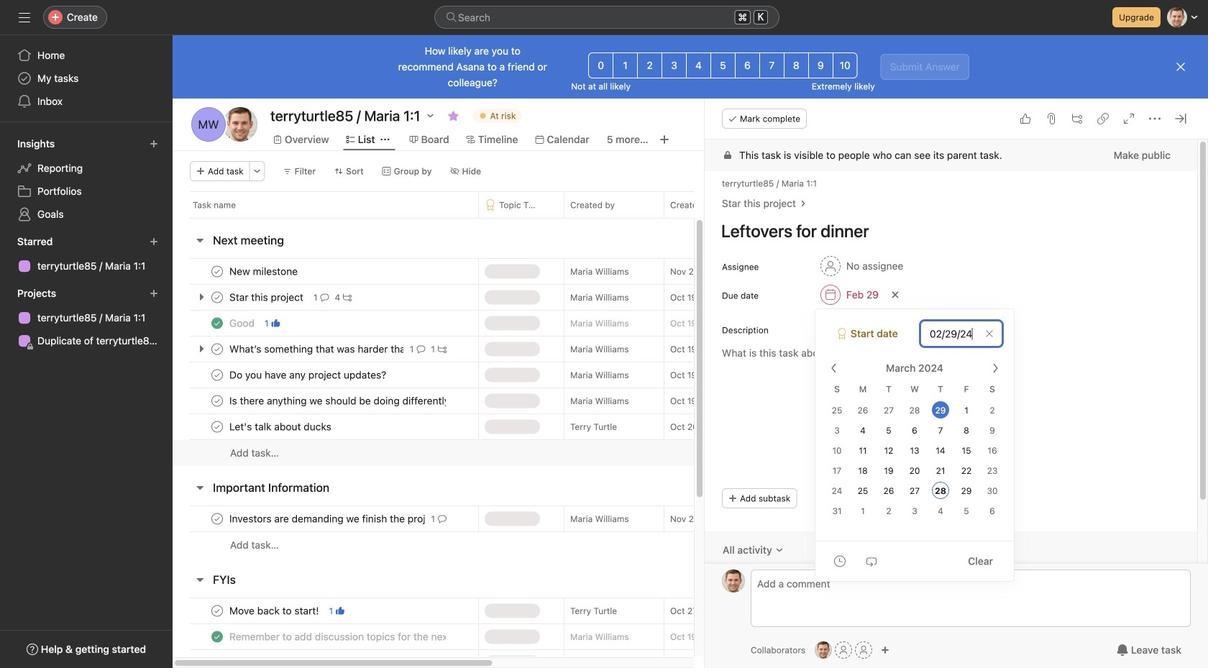 Task type: locate. For each thing, give the bounding box(es) containing it.
Mark complete checkbox
[[209, 263, 226, 280], [209, 289, 226, 306], [209, 341, 226, 358], [209, 367, 226, 384], [209, 392, 226, 410], [209, 418, 226, 436]]

None radio
[[613, 53, 638, 78], [638, 53, 663, 78], [662, 53, 687, 78], [711, 53, 736, 78], [735, 53, 760, 78], [760, 53, 785, 78], [809, 53, 834, 78], [833, 53, 858, 78], [613, 53, 638, 78], [638, 53, 663, 78], [662, 53, 687, 78], [711, 53, 736, 78], [735, 53, 760, 78], [760, 53, 785, 78], [809, 53, 834, 78], [833, 53, 858, 78]]

7 task name text field from the top
[[227, 512, 425, 526]]

task name text field for do you have any project updates? "cell"
[[227, 368, 391, 382]]

mark complete checkbox inside the new milestone cell
[[209, 263, 226, 280]]

mark complete image inside star this project cell
[[209, 289, 226, 306]]

0 vertical spatial mark complete checkbox
[[209, 510, 226, 528]]

2 mark complete image from the top
[[209, 392, 226, 410]]

Mark complete checkbox
[[209, 510, 226, 528], [209, 603, 226, 620]]

1 task name text field from the top
[[227, 290, 308, 305]]

do you have any project updates? cell
[[173, 362, 478, 388]]

add subtask image
[[1072, 113, 1083, 124]]

copy task link image
[[1098, 113, 1109, 124]]

task name text field inside do you have any project updates? "cell"
[[227, 368, 391, 382]]

mark complete checkbox inside do you have any project updates? "cell"
[[209, 367, 226, 384]]

0 likes. click to like this task image
[[1020, 113, 1032, 124]]

task name text field inside star this project cell
[[227, 290, 308, 305]]

5 task name text field from the top
[[227, 394, 447, 408]]

star this project cell
[[173, 284, 478, 311]]

task name text field inside remember to add discussion topics for the next meeting cell
[[227, 630, 447, 644]]

leftovers for dinner dialog
[[705, 99, 1209, 668]]

mark complete checkbox inside is there anything we should be doing differently? cell
[[209, 392, 226, 410]]

header fyis tree grid
[[173, 598, 1017, 668]]

1 vertical spatial clear due date image
[[986, 330, 994, 338]]

0 horizontal spatial clear due date image
[[891, 291, 900, 299]]

mark complete checkbox inside investors are demanding we finish the project soon!! 'cell'
[[209, 510, 226, 528]]

1 like. you liked this task image for task name text box within "good" 'cell'
[[272, 319, 280, 328]]

add time image
[[835, 556, 846, 567]]

mark complete checkbox inside let's talk about ducks cell
[[209, 418, 226, 436]]

header next meeting tree grid
[[173, 258, 1017, 466]]

0 vertical spatial task name text field
[[227, 290, 308, 305]]

1 completed checkbox from the top
[[209, 315, 226, 332]]

all activity image
[[775, 546, 784, 555]]

2 remember to add discussion topics for the next meeting cell from the top
[[173, 650, 478, 668]]

1 vertical spatial task name text field
[[227, 604, 323, 618]]

completed image
[[209, 315, 226, 332]]

1 vertical spatial mark complete checkbox
[[209, 603, 226, 620]]

what's something that was harder than expected? cell
[[173, 336, 478, 363]]

4 mark complete image from the top
[[209, 510, 226, 528]]

task name text field for investors are demanding we finish the project soon!! 'cell'
[[227, 512, 425, 526]]

full screen image
[[1124, 113, 1135, 124]]

None field
[[435, 6, 780, 29]]

mark complete checkbox inside what's something that was harder than expected? cell
[[209, 341, 226, 358]]

remember to add discussion topics for the next meeting cell
[[173, 624, 478, 650], [173, 650, 478, 668]]

2 completed checkbox from the top
[[209, 628, 226, 646]]

1 vertical spatial completed image
[[209, 654, 226, 668]]

1 mark complete checkbox from the top
[[209, 510, 226, 528]]

mark complete checkbox inside move back to start! 'cell'
[[209, 603, 226, 620]]

mark complete image for mark complete option within star this project cell
[[209, 289, 226, 306]]

completed image
[[209, 628, 226, 646], [209, 654, 226, 668]]

mark complete image inside is there anything we should be doing differently? cell
[[209, 392, 226, 410]]

3 mark complete image from the top
[[209, 367, 226, 384]]

mark complete image for the new milestone cell
[[209, 263, 226, 280]]

mark complete image inside move back to start! 'cell'
[[209, 603, 226, 620]]

1 mark complete image from the top
[[209, 263, 226, 280]]

1 like. you liked this task image inside move back to start! 'cell'
[[336, 607, 345, 615]]

1 collapse task list for this group image from the top
[[194, 235, 206, 246]]

1 horizontal spatial clear due date image
[[986, 330, 994, 338]]

row
[[173, 191, 1017, 218], [190, 217, 999, 219], [173, 258, 1017, 285], [173, 310, 1017, 337], [173, 336, 1017, 363], [173, 362, 1017, 388], [173, 388, 1017, 414], [173, 414, 1017, 440], [173, 440, 1017, 466], [173, 506, 1017, 532], [173, 532, 1017, 558], [173, 598, 1017, 624], [173, 624, 1017, 650], [173, 650, 1017, 668]]

mark complete checkbox for task name text box within the do you have any project updates? "cell"
[[209, 367, 226, 384]]

task name text field inside move back to start! 'cell'
[[227, 604, 323, 618]]

1 like. you liked this task image
[[272, 319, 280, 328], [336, 607, 345, 615]]

1 vertical spatial completed checkbox
[[209, 628, 226, 646]]

mark complete image for move back to start! 'cell'
[[209, 603, 226, 620]]

0 vertical spatial 1 like. you liked this task image
[[272, 319, 280, 328]]

mark complete image inside what's something that was harder than expected? cell
[[209, 341, 226, 358]]

dismiss image
[[1176, 61, 1187, 73]]

Completed checkbox
[[209, 315, 226, 332], [209, 628, 226, 646]]

3 mark complete checkbox from the top
[[209, 341, 226, 358]]

3 task name text field from the top
[[227, 656, 447, 668]]

insights element
[[0, 131, 173, 229]]

collapse task list for this group image
[[194, 235, 206, 246], [194, 482, 206, 494]]

Due date text field
[[921, 321, 1003, 347]]

8 task name text field from the top
[[227, 630, 447, 644]]

2 vertical spatial task name text field
[[227, 656, 447, 668]]

2 mark complete image from the top
[[209, 341, 226, 358]]

0 vertical spatial completed checkbox
[[209, 315, 226, 332]]

mark complete image
[[209, 289, 226, 306], [209, 341, 226, 358], [209, 367, 226, 384], [209, 510, 226, 528]]

collapse task list for this group image
[[194, 574, 206, 586]]

mark complete checkbox for task name text box within the is there anything we should be doing differently? cell
[[209, 392, 226, 410]]

mark complete image inside do you have any project updates? "cell"
[[209, 367, 226, 384]]

0 vertical spatial completed image
[[209, 628, 226, 646]]

task name text field inside let's talk about ducks cell
[[227, 420, 336, 434]]

Task name text field
[[227, 290, 308, 305], [227, 604, 323, 618], [227, 656, 447, 668]]

investors are demanding we finish the project soon!! cell
[[173, 506, 478, 532]]

mark complete image inside the new milestone cell
[[209, 263, 226, 280]]

task name text field for the new milestone cell
[[227, 264, 302, 279]]

option group
[[589, 53, 858, 78]]

4 mark complete image from the top
[[209, 603, 226, 620]]

Task name text field
[[227, 264, 302, 279], [227, 316, 259, 331], [227, 342, 404, 356], [227, 368, 391, 382], [227, 394, 447, 408], [227, 420, 336, 434], [227, 512, 425, 526], [227, 630, 447, 644]]

1 like. you liked this task image for task name text field in move back to start! 'cell'
[[336, 607, 345, 615]]

task name text field inside "good" 'cell'
[[227, 316, 259, 331]]

header important information tree grid
[[173, 506, 1017, 558]]

6 mark complete checkbox from the top
[[209, 418, 226, 436]]

0 horizontal spatial 1 like. you liked this task image
[[272, 319, 280, 328]]

collapse task list for this group image for mark complete option within the new milestone cell
[[194, 235, 206, 246]]

expand subtask list for the task what's something that was harder than expected? image
[[196, 343, 207, 355]]

4 task name text field from the top
[[227, 368, 391, 382]]

3 mark complete image from the top
[[209, 418, 226, 436]]

1 mark complete image from the top
[[209, 289, 226, 306]]

None radio
[[589, 53, 614, 78], [686, 53, 712, 78], [784, 53, 809, 78], [589, 53, 614, 78], [686, 53, 712, 78], [784, 53, 809, 78]]

6 task name text field from the top
[[227, 420, 336, 434]]

2 mark complete checkbox from the top
[[209, 603, 226, 620]]

task name text field for completed option
[[227, 656, 447, 668]]

3 task name text field from the top
[[227, 342, 404, 356]]

close details image
[[1176, 113, 1187, 124]]

new insights image
[[150, 140, 158, 148]]

task name text field for is there anything we should be doing differently? cell
[[227, 394, 447, 408]]

mark complete checkbox for the header important information tree grid
[[209, 510, 226, 528]]

task name text field inside is there anything we should be doing differently? cell
[[227, 394, 447, 408]]

1 comment image
[[321, 293, 329, 302]]

mark complete image inside let's talk about ducks cell
[[209, 418, 226, 436]]

main content
[[705, 140, 1198, 635]]

task name text field inside investors are demanding we finish the project soon!! 'cell'
[[227, 512, 425, 526]]

4 mark complete checkbox from the top
[[209, 367, 226, 384]]

5 mark complete checkbox from the top
[[209, 392, 226, 410]]

1 vertical spatial 1 like. you liked this task image
[[336, 607, 345, 615]]

mark complete image for mark complete checkbox in the investors are demanding we finish the project soon!! 'cell'
[[209, 510, 226, 528]]

clear due date image
[[891, 291, 900, 299], [986, 330, 994, 338]]

2 mark complete checkbox from the top
[[209, 289, 226, 306]]

1 task name text field from the top
[[227, 264, 302, 279]]

Task Name text field
[[712, 214, 1181, 247]]

mark complete image
[[209, 263, 226, 280], [209, 392, 226, 410], [209, 418, 226, 436], [209, 603, 226, 620]]

2 task name text field from the top
[[227, 316, 259, 331]]

1 vertical spatial collapse task list for this group image
[[194, 482, 206, 494]]

2 task name text field from the top
[[227, 604, 323, 618]]

task name text field inside the new milestone cell
[[227, 264, 302, 279]]

next month image
[[990, 363, 1001, 374]]

2 collapse task list for this group image from the top
[[194, 482, 206, 494]]

mark complete image for mark complete option inside the do you have any project updates? "cell"
[[209, 367, 226, 384]]

0 vertical spatial collapse task list for this group image
[[194, 235, 206, 246]]

mark complete image for is there anything we should be doing differently? cell
[[209, 392, 226, 410]]

1 mark complete checkbox from the top
[[209, 263, 226, 280]]

1 horizontal spatial 1 like. you liked this task image
[[336, 607, 345, 615]]



Task type: vqa. For each thing, say whether or not it's contained in the screenshot.
'Steps to get started'
no



Task type: describe. For each thing, give the bounding box(es) containing it.
new project or portfolio image
[[150, 289, 158, 298]]

task name text field for 2nd remember to add discussion topics for the next meeting cell from the bottom
[[227, 630, 447, 644]]

expand subtask list for the task star this project image
[[196, 291, 207, 303]]

add or remove collaborators image
[[881, 646, 890, 655]]

global element
[[0, 35, 173, 122]]

4 subtasks image
[[343, 293, 352, 302]]

mark complete checkbox for task name text box inside the new milestone cell
[[209, 263, 226, 280]]

let's talk about ducks cell
[[173, 414, 478, 440]]

task name text field for "good" 'cell'
[[227, 316, 259, 331]]

attachments: add a file to this task, leftovers for dinner image
[[1046, 113, 1058, 124]]

move back to start! cell
[[173, 598, 478, 624]]

task name text field inside what's something that was harder than expected? cell
[[227, 342, 404, 356]]

new milestone cell
[[173, 258, 478, 285]]

Completed checkbox
[[209, 654, 226, 668]]

starred element
[[0, 229, 173, 281]]

mark complete checkbox for task name text box inside let's talk about ducks cell
[[209, 418, 226, 436]]

tab actions image
[[381, 135, 390, 144]]

mark complete checkbox inside star this project cell
[[209, 289, 226, 306]]

more actions image
[[253, 167, 262, 176]]

collapse task list for this group image for mark complete checkbox in the investors are demanding we finish the project soon!! 'cell'
[[194, 482, 206, 494]]

projects element
[[0, 281, 173, 355]]

1 comment image
[[438, 515, 447, 523]]

1 completed image from the top
[[209, 628, 226, 646]]

completed checkbox inside "good" 'cell'
[[209, 315, 226, 332]]

open user profile image
[[722, 570, 745, 593]]

remove from starred image
[[448, 110, 459, 122]]

set to repeat image
[[866, 556, 878, 567]]

task name text field for let's talk about ducks cell
[[227, 420, 336, 434]]

0 vertical spatial clear due date image
[[891, 291, 900, 299]]

add or remove collaborators image
[[815, 642, 832, 659]]

Search tasks, projects, and more text field
[[435, 6, 780, 29]]

previous month image
[[829, 363, 840, 374]]

is there anything we should be doing differently? cell
[[173, 388, 478, 414]]

creation date for remember to add discussion topics for the next meeting cell
[[664, 650, 765, 668]]

mark complete checkbox for header fyis tree grid
[[209, 603, 226, 620]]

mark complete image for mark complete option inside the what's something that was harder than expected? cell
[[209, 341, 226, 358]]

completed checkbox inside header fyis tree grid
[[209, 628, 226, 646]]

add items to starred image
[[150, 237, 158, 246]]

task name text field for mark complete checkbox in the move back to start! 'cell'
[[227, 604, 323, 618]]

more actions for this task image
[[1150, 113, 1161, 124]]

1 remember to add discussion topics for the next meeting cell from the top
[[173, 624, 478, 650]]

main content inside leftovers for dinner dialog
[[705, 140, 1198, 635]]

good cell
[[173, 310, 478, 337]]

2 completed image from the top
[[209, 654, 226, 668]]

mark complete image for let's talk about ducks cell
[[209, 418, 226, 436]]

hide sidebar image
[[19, 12, 30, 23]]



